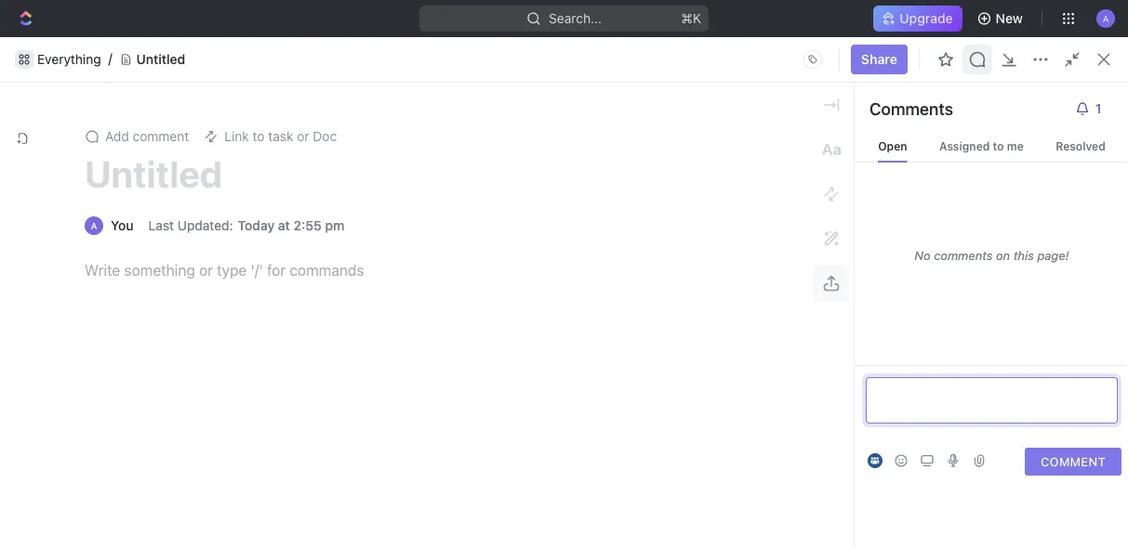Task type: vqa. For each thing, say whether or not it's contained in the screenshot.
bottommost untitled
yes



Task type: describe. For each thing, give the bounding box(es) containing it.
you
[[111, 218, 134, 233]]

recently
[[345, 264, 388, 277]]

enable
[[462, 43, 503, 59]]

new for new doc
[[1055, 80, 1082, 95]]

created
[[921, 264, 961, 277]]

table containing tags
[[300, 355, 1128, 419]]

comments
[[934, 249, 993, 263]]

or
[[297, 129, 309, 144]]

do
[[367, 43, 384, 59]]

no comments on this page!
[[915, 249, 1069, 263]]

search docs button
[[921, 73, 1036, 102]]

Search by name... text field
[[810, 319, 1045, 347]]

your recently opened docs will show here.
[[318, 264, 541, 277]]

notifications?
[[560, 43, 643, 59]]

0 vertical spatial untitled
[[136, 52, 185, 67]]

assigned
[[940, 140, 990, 153]]

assigned to me
[[940, 140, 1024, 153]]

want
[[413, 43, 443, 59]]

link to task or doc
[[224, 129, 337, 144]]

a button
[[1091, 4, 1121, 33]]

last
[[148, 218, 174, 233]]

row containing tags
[[300, 355, 1128, 386]]

1 horizontal spatial this
[[1014, 249, 1034, 263]]

0 vertical spatial this
[[739, 43, 761, 59]]

everything link
[[37, 52, 101, 67]]

all
[[874, 264, 887, 277]]

0 vertical spatial by
[[931, 155, 948, 173]]

to for link to task or doc
[[253, 129, 265, 144]]

1 will from the left
[[464, 264, 481, 277]]

at
[[278, 218, 290, 233]]

dashboards link
[[7, 213, 270, 243]]

1 button
[[1068, 94, 1114, 124]]

date updated button
[[1048, 356, 1128, 385]]

enable
[[656, 43, 697, 59]]

dashboards
[[45, 220, 117, 235]]

link to task or doc button
[[196, 124, 344, 150]]

date
[[1059, 364, 1084, 377]]

⌘k
[[681, 11, 701, 26]]

2:55
[[293, 218, 322, 233]]

today
[[238, 218, 275, 233]]

1 vertical spatial untitled
[[85, 152, 222, 196]]

1 show from the left
[[484, 264, 511, 277]]

0 horizontal spatial you
[[388, 43, 410, 59]]

do you want to enable browser notifications? enable hide this
[[367, 43, 761, 59]]

page!
[[1038, 249, 1069, 263]]

pm
[[325, 218, 345, 233]]

search
[[947, 80, 990, 95]]

add
[[105, 129, 129, 144]]

3 column header from the left
[[646, 355, 833, 386]]

upgrade
[[900, 11, 953, 26]]



Task type: locate. For each thing, give the bounding box(es) containing it.
to right want
[[446, 43, 459, 59]]

by
[[931, 155, 948, 173], [964, 264, 976, 277]]

comment button
[[1025, 448, 1122, 476]]

docs right "search"
[[994, 80, 1025, 95]]

upgrade link
[[874, 6, 962, 32]]

0 vertical spatial doc
[[1085, 80, 1110, 95]]

to inside dropdown button
[[253, 129, 265, 144]]

2 row from the top
[[300, 385, 1128, 419]]

0 horizontal spatial doc
[[313, 129, 337, 144]]

docs right opened
[[434, 264, 460, 277]]

doc right or
[[313, 129, 337, 144]]

doc
[[1085, 80, 1110, 95], [313, 129, 337, 144]]

0 vertical spatial you
[[388, 43, 410, 59]]

this
[[739, 43, 761, 59], [1014, 249, 1034, 263]]

1 column header from the left
[[300, 355, 321, 386]]

add comment
[[105, 129, 189, 144]]

a up new doc at the right of page
[[1103, 13, 1109, 24]]

new up 'search docs'
[[996, 11, 1023, 26]]

last updated: today at 2:55 pm
[[148, 218, 345, 233]]

4 cell from the left
[[1048, 385, 1128, 419]]

0 horizontal spatial to
[[253, 129, 265, 144]]

this right the on
[[1014, 249, 1034, 263]]

show
[[484, 264, 511, 277], [1022, 264, 1049, 277]]

by left me
[[931, 155, 948, 173]]

1 horizontal spatial here.
[[1052, 264, 1079, 277]]

sidebar navigation
[[0, 65, 278, 549]]

1 vertical spatial new
[[1055, 80, 1082, 95]]

resolved
[[1056, 140, 1106, 153]]

to left me
[[993, 140, 1004, 153]]

0 horizontal spatial will
[[464, 264, 481, 277]]

task
[[268, 129, 293, 144]]

no created by me docs image
[[940, 188, 1014, 263]]

docs right all
[[891, 264, 917, 277]]

browser
[[507, 43, 557, 59]]

you right do
[[388, 43, 410, 59]]

docs up 'link to task or doc'
[[312, 80, 342, 95]]

comment
[[133, 129, 189, 144]]

1 horizontal spatial show
[[1022, 264, 1049, 277]]

search...
[[549, 11, 602, 26]]

0 horizontal spatial here.
[[514, 264, 541, 277]]

0 vertical spatial new
[[996, 11, 1023, 26]]

2 show from the left
[[1022, 264, 1049, 277]]

all docs created by you will show here.
[[874, 264, 1079, 277]]

untitled down 'add comment'
[[85, 152, 222, 196]]

1 vertical spatial a
[[91, 220, 97, 231]]

2 cell from the left
[[321, 385, 646, 419]]

doc inside button
[[1085, 80, 1110, 95]]

here.
[[514, 264, 541, 277], [1052, 264, 1079, 277]]

share
[[861, 52, 898, 67]]

tags
[[844, 364, 868, 377]]

0 horizontal spatial by
[[931, 155, 948, 173]]

1 horizontal spatial a
[[1103, 13, 1109, 24]]

link
[[224, 129, 249, 144]]

show down page! in the right of the page
[[1022, 264, 1049, 277]]

everything
[[37, 52, 101, 67]]

1 cell from the left
[[300, 385, 321, 419]]

opened
[[391, 264, 431, 277]]

1 horizontal spatial to
[[446, 43, 459, 59]]

to right link
[[253, 129, 265, 144]]

you down no comments on this page!
[[980, 264, 999, 277]]

new doc
[[1055, 80, 1110, 95]]

1 vertical spatial by
[[964, 264, 976, 277]]

column header
[[300, 355, 321, 386], [321, 355, 646, 386], [646, 355, 833, 386]]

docs
[[312, 80, 342, 95], [994, 80, 1025, 95], [434, 264, 460, 277], [891, 264, 917, 277]]

3 cell from the left
[[646, 385, 833, 419]]

0 horizontal spatial this
[[739, 43, 761, 59]]

1
[[1095, 101, 1102, 116]]

a left you
[[91, 220, 97, 231]]

2 will from the left
[[1002, 264, 1019, 277]]

on
[[996, 249, 1010, 263]]

no
[[915, 249, 931, 263]]

2 here. from the left
[[1052, 264, 1079, 277]]

created
[[871, 155, 927, 173]]

1 horizontal spatial will
[[1002, 264, 1019, 277]]

open
[[878, 140, 907, 153]]

a
[[1103, 13, 1109, 24], [91, 220, 97, 231]]

docs inside button
[[994, 80, 1025, 95]]

1 horizontal spatial by
[[964, 264, 976, 277]]

1 horizontal spatial new
[[1055, 80, 1082, 95]]

new for new
[[996, 11, 1023, 26]]

1 vertical spatial this
[[1014, 249, 1034, 263]]

by down comments
[[964, 264, 976, 277]]

will down the on
[[1002, 264, 1019, 277]]

0 horizontal spatial a
[[91, 220, 97, 231]]

me
[[951, 155, 973, 173]]

comment
[[1041, 455, 1106, 469]]

search docs
[[947, 80, 1025, 95]]

updated:
[[177, 218, 233, 233]]

new up the resolved at the right of page
[[1055, 80, 1082, 95]]

table
[[300, 355, 1128, 419]]

dropdown menu image
[[798, 45, 828, 74]]

0 horizontal spatial show
[[484, 264, 511, 277]]

date updated
[[1059, 364, 1128, 377]]

to
[[446, 43, 459, 59], [253, 129, 265, 144], [993, 140, 1004, 153]]

1 row from the top
[[300, 355, 1128, 386]]

created by me
[[871, 155, 973, 173]]

1 vertical spatial you
[[980, 264, 999, 277]]

0 horizontal spatial new
[[996, 11, 1023, 26]]

0 vertical spatial a
[[1103, 13, 1109, 24]]

will right opened
[[464, 264, 481, 277]]

row
[[300, 355, 1128, 386], [300, 385, 1128, 419]]

comments
[[870, 99, 953, 119]]

your
[[318, 264, 342, 277]]

1 horizontal spatial you
[[980, 264, 999, 277]]

to for assigned to me
[[993, 140, 1004, 153]]

untitled
[[136, 52, 185, 67], [85, 152, 222, 196]]

new button
[[970, 4, 1034, 33]]

hide
[[707, 43, 735, 59]]

doc up 1
[[1085, 80, 1110, 95]]

untitled up comment
[[136, 52, 185, 67]]

you
[[388, 43, 410, 59], [980, 264, 999, 277]]

a inside dropdown button
[[1103, 13, 1109, 24]]

1 horizontal spatial doc
[[1085, 80, 1110, 95]]

this right hide
[[739, 43, 761, 59]]

new doc button
[[1043, 73, 1121, 102]]

1 here. from the left
[[514, 264, 541, 277]]

1 vertical spatial doc
[[313, 129, 337, 144]]

2 column header from the left
[[321, 355, 646, 386]]

updated
[[1087, 364, 1128, 377]]

cell
[[300, 385, 321, 419], [321, 385, 646, 419], [646, 385, 833, 419], [1048, 385, 1128, 419]]

show right opened
[[484, 264, 511, 277]]

me
[[1007, 140, 1024, 153]]

new
[[996, 11, 1023, 26], [1055, 80, 1082, 95]]

doc inside dropdown button
[[313, 129, 337, 144]]

2 horizontal spatial to
[[993, 140, 1004, 153]]

will
[[464, 264, 481, 277], [1002, 264, 1019, 277]]



